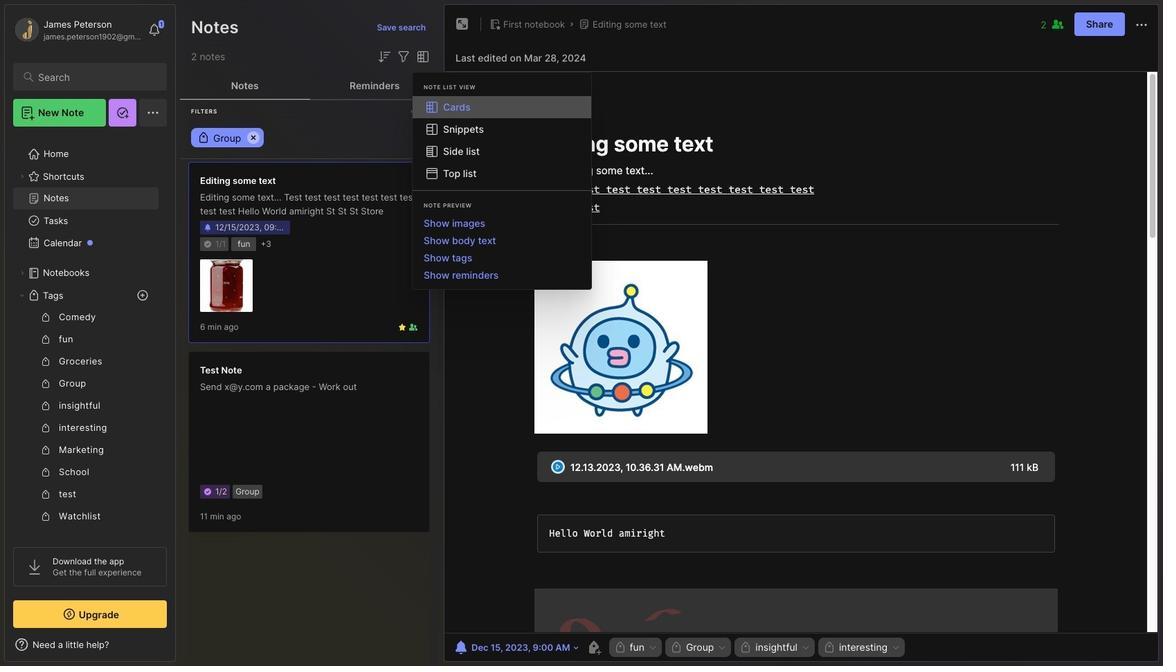 Task type: describe. For each thing, give the bounding box(es) containing it.
more actions image
[[1134, 16, 1150, 33]]

expand tags image
[[18, 292, 26, 300]]

expand notebooks image
[[18, 269, 26, 278]]

WHAT'S NEW field
[[5, 634, 175, 656]]

View options field
[[412, 48, 431, 65]]

More actions field
[[1134, 15, 1150, 33]]

group inside tree
[[13, 307, 159, 573]]

main element
[[0, 0, 180, 667]]

expand note image
[[454, 16, 471, 33]]

fun Tag actions field
[[645, 643, 658, 653]]

Group Tag actions field
[[714, 643, 727, 653]]

click to collapse image
[[175, 641, 185, 658]]

add tag image
[[586, 640, 602, 656]]

Note Editor text field
[[445, 71, 1159, 634]]

2 dropdown list menu from the top
[[413, 215, 591, 284]]

insightful Tag actions field
[[798, 643, 811, 653]]

none search field inside main element
[[38, 69, 154, 85]]



Task type: locate. For each thing, give the bounding box(es) containing it.
1 vertical spatial dropdown list menu
[[413, 215, 591, 284]]

tree
[[5, 135, 175, 625]]

Edit reminder field
[[452, 638, 580, 658]]

Search text field
[[38, 71, 154, 84]]

tab list
[[180, 72, 440, 100]]

Add filters field
[[395, 48, 412, 65]]

thumbnail image
[[200, 260, 253, 312]]

interesting Tag actions field
[[888, 643, 901, 653]]

None search field
[[38, 69, 154, 85]]

0 vertical spatial dropdown list menu
[[413, 96, 591, 185]]

note window element
[[444, 4, 1159, 666]]

1 dropdown list menu from the top
[[413, 96, 591, 185]]

tree inside main element
[[5, 135, 175, 625]]

menu item
[[413, 96, 591, 118]]

group
[[13, 307, 159, 573]]

Sort options field
[[376, 48, 393, 65]]

add filters image
[[395, 48, 412, 65]]

Account field
[[13, 16, 141, 44]]

dropdown list menu
[[413, 96, 591, 185], [413, 215, 591, 284]]



Task type: vqa. For each thing, say whether or not it's contained in the screenshot.
Note Editor text box
yes



